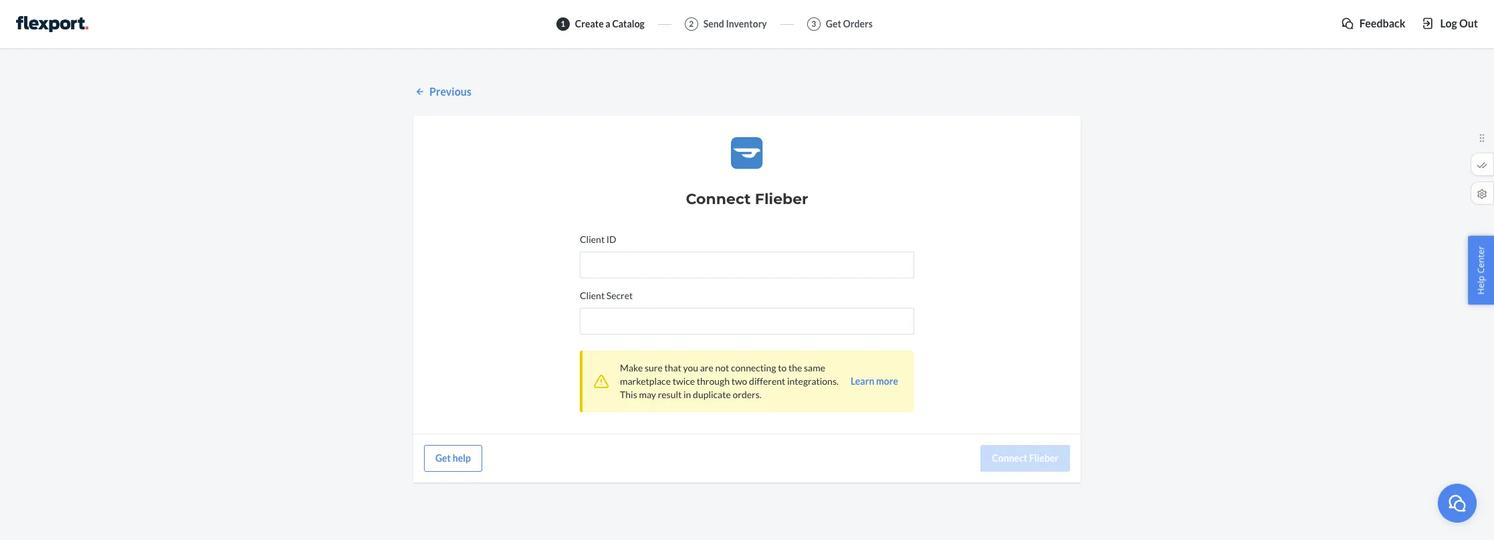 Task type: describe. For each thing, give the bounding box(es) containing it.
more
[[877, 375, 899, 387]]

get for get help
[[436, 452, 451, 464]]

client for client secret
[[580, 290, 605, 301]]

send
[[704, 18, 725, 29]]

1
[[561, 19, 566, 29]]

log out
[[1441, 17, 1479, 29]]

different
[[750, 375, 786, 387]]

are
[[700, 362, 714, 373]]

integrations.
[[788, 375, 839, 387]]

a
[[606, 18, 611, 29]]

help center button
[[1469, 236, 1495, 304]]

0 vertical spatial connect
[[686, 190, 751, 208]]

out
[[1460, 17, 1479, 29]]

client for client id
[[580, 233, 605, 245]]

create a catalog
[[575, 18, 645, 29]]

connect flieber inside connect flieber button
[[993, 452, 1059, 464]]

help center
[[1476, 246, 1488, 294]]

log
[[1441, 17, 1458, 29]]

client secret
[[580, 290, 633, 301]]

learn
[[851, 375, 875, 387]]

not
[[716, 362, 730, 373]]

create
[[575, 18, 604, 29]]

this
[[620, 389, 638, 400]]

id
[[607, 233, 617, 245]]

two
[[732, 375, 748, 387]]

catalog
[[613, 18, 645, 29]]

learn more button
[[851, 375, 899, 388]]

connect inside connect flieber button
[[993, 452, 1028, 464]]

marketplace
[[620, 375, 671, 387]]

log out button
[[1422, 16, 1479, 31]]

same
[[804, 362, 826, 373]]

flieber inside button
[[1030, 452, 1059, 464]]

twice
[[673, 375, 695, 387]]

that
[[665, 362, 682, 373]]

learn more
[[851, 375, 899, 387]]

in
[[684, 389, 691, 400]]

duplicate
[[693, 389, 731, 400]]

0 horizontal spatial flieber
[[755, 190, 809, 208]]



Task type: vqa. For each thing, say whether or not it's contained in the screenshot.
the top order
no



Task type: locate. For each thing, give the bounding box(es) containing it.
1 client from the top
[[580, 233, 605, 245]]

3
[[812, 19, 817, 29]]

0 horizontal spatial connect
[[686, 190, 751, 208]]

0 horizontal spatial get
[[436, 452, 451, 464]]

0 vertical spatial client
[[580, 233, 605, 245]]

2
[[689, 19, 694, 29]]

get for get orders
[[826, 18, 842, 29]]

client left id
[[580, 233, 605, 245]]

1 vertical spatial connect flieber
[[993, 452, 1059, 464]]

send inventory
[[704, 18, 767, 29]]

secret
[[607, 290, 633, 301]]

get inside button
[[436, 452, 451, 464]]

get
[[826, 18, 842, 29], [436, 452, 451, 464]]

client left the secret at the left of page
[[580, 290, 605, 301]]

the
[[789, 362, 803, 373]]

0 vertical spatial get
[[826, 18, 842, 29]]

make
[[620, 362, 643, 373]]

get help button
[[424, 445, 482, 472]]

flieber
[[755, 190, 809, 208], [1030, 452, 1059, 464]]

previous
[[430, 85, 472, 98]]

client id
[[580, 233, 617, 245]]

0 vertical spatial flieber
[[755, 190, 809, 208]]

inventory
[[726, 18, 767, 29]]

feedback link
[[1342, 16, 1406, 31]]

1 horizontal spatial get
[[826, 18, 842, 29]]

client
[[580, 233, 605, 245], [580, 290, 605, 301]]

get right 3
[[826, 18, 842, 29]]

1 vertical spatial connect
[[993, 452, 1028, 464]]

to
[[778, 362, 787, 373]]

help
[[453, 452, 471, 464]]

result
[[658, 389, 682, 400]]

None text field
[[580, 252, 915, 278]]

may
[[639, 389, 656, 400]]

sure
[[645, 362, 663, 373]]

1 horizontal spatial connect flieber
[[993, 452, 1059, 464]]

previous link
[[414, 84, 1081, 100]]

center
[[1476, 246, 1488, 273]]

0 horizontal spatial connect flieber
[[686, 190, 809, 208]]

get help
[[436, 452, 471, 464]]

1 vertical spatial flieber
[[1030, 452, 1059, 464]]

None password field
[[580, 308, 915, 334]]

2 client from the top
[[580, 290, 605, 301]]

1 horizontal spatial connect
[[993, 452, 1028, 464]]

connecting
[[731, 362, 777, 373]]

get orders
[[826, 18, 873, 29]]

feedback
[[1360, 17, 1406, 29]]

get left help
[[436, 452, 451, 464]]

help
[[1476, 275, 1488, 294]]

you
[[684, 362, 699, 373]]

1 horizontal spatial flieber
[[1030, 452, 1059, 464]]

through
[[697, 375, 730, 387]]

connect
[[686, 190, 751, 208], [993, 452, 1028, 464]]

orders.
[[733, 389, 762, 400]]

1 vertical spatial get
[[436, 452, 451, 464]]

make sure that you are not connecting to the same marketplace twice through two different integrations. this may result in duplicate orders.
[[620, 362, 839, 400]]

0 vertical spatial connect flieber
[[686, 190, 809, 208]]

flexport logo image
[[16, 16, 88, 32]]

ojiud image
[[1448, 493, 1468, 513]]

orders
[[844, 18, 873, 29]]

connect flieber
[[686, 190, 809, 208], [993, 452, 1059, 464]]

connect flieber button
[[981, 445, 1071, 472]]

1 vertical spatial client
[[580, 290, 605, 301]]



